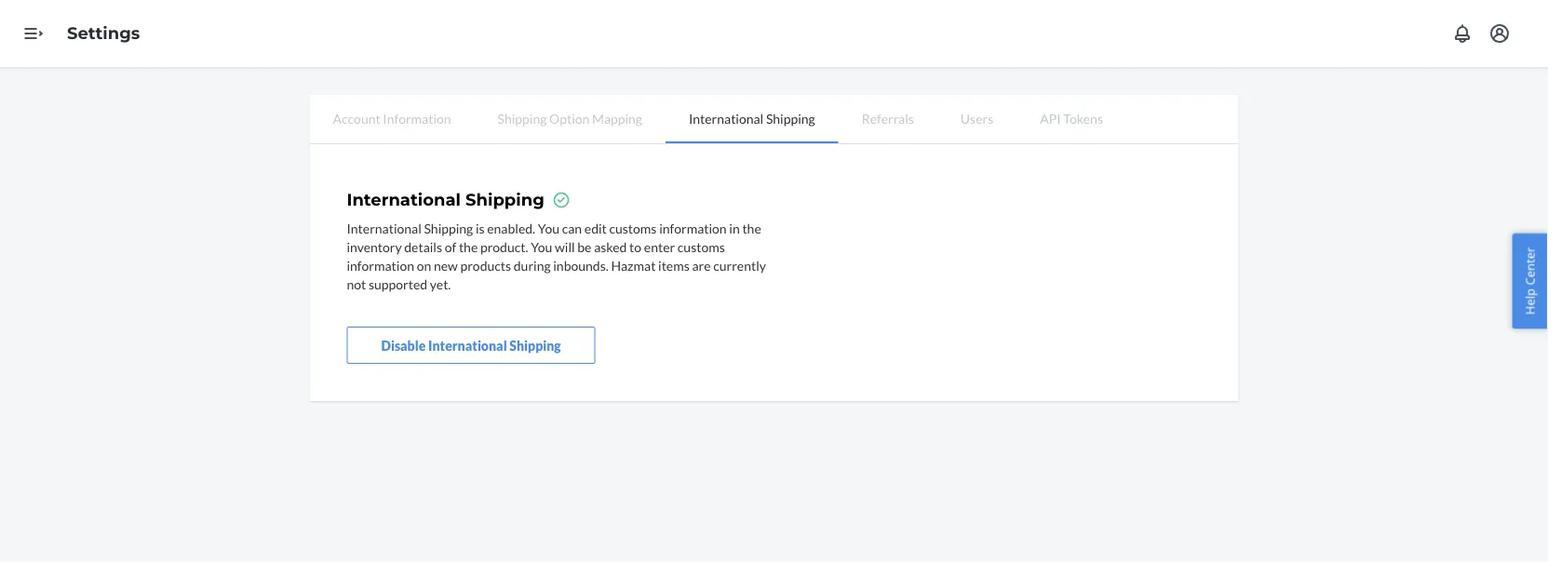Task type: locate. For each thing, give the bounding box(es) containing it.
tab list
[[310, 95, 1239, 144]]

settings
[[67, 23, 140, 43]]

open account menu image
[[1489, 22, 1511, 45]]

information up are
[[659, 220, 727, 236]]

international inside button
[[428, 337, 507, 353]]

on
[[417, 257, 431, 273]]

1 horizontal spatial customs
[[678, 239, 725, 254]]

0 horizontal spatial the
[[459, 239, 478, 254]]

api tokens tab
[[1017, 95, 1127, 142]]

0 vertical spatial customs
[[609, 220, 657, 236]]

you up during at top
[[531, 239, 553, 254]]

users
[[961, 110, 994, 126]]

users tab
[[938, 95, 1017, 142]]

0 vertical spatial international shipping
[[689, 110, 815, 126]]

international
[[689, 110, 764, 126], [347, 189, 461, 210], [347, 220, 422, 236], [428, 337, 507, 353]]

1 horizontal spatial international shipping
[[689, 110, 815, 126]]

is
[[476, 220, 485, 236]]

disable international shipping button
[[347, 327, 596, 364]]

the
[[742, 220, 761, 236], [459, 239, 478, 254]]

edit
[[585, 220, 607, 236]]

0 horizontal spatial information
[[347, 257, 414, 273]]

customs up are
[[678, 239, 725, 254]]

1 vertical spatial international shipping
[[347, 189, 544, 210]]

account
[[333, 110, 381, 126]]

international shipping tab
[[666, 95, 839, 143]]

settings link
[[67, 23, 140, 43]]

not
[[347, 276, 366, 292]]

shipping option mapping tab
[[474, 95, 666, 142]]

you left can
[[538, 220, 560, 236]]

open navigation image
[[22, 22, 45, 45]]

0 vertical spatial information
[[659, 220, 727, 236]]

customs
[[609, 220, 657, 236], [678, 239, 725, 254]]

are
[[692, 257, 711, 273]]

0 vertical spatial you
[[538, 220, 560, 236]]

1 vertical spatial customs
[[678, 239, 725, 254]]

during
[[514, 257, 551, 273]]

referrals tab
[[839, 95, 938, 142]]

1 vertical spatial you
[[531, 239, 553, 254]]

international shipping inside 'tab'
[[689, 110, 815, 126]]

in
[[729, 220, 740, 236]]

information down inventory
[[347, 257, 414, 273]]

referrals
[[862, 110, 914, 126]]

shipping inside international shipping 'tab'
[[766, 110, 815, 126]]

to
[[630, 239, 642, 254]]

help center button
[[1513, 233, 1548, 329]]

1 vertical spatial information
[[347, 257, 414, 273]]

you
[[538, 220, 560, 236], [531, 239, 553, 254]]

the right in
[[742, 220, 761, 236]]

shipping inside "shipping option mapping" tab
[[498, 110, 547, 126]]

api tokens
[[1040, 110, 1103, 126]]

of
[[445, 239, 456, 254]]

international shipping is enabled. you can edit customs information in the inventory details of the product. you will be asked to enter customs information on new products during inbounds. hazmat items are currently not supported yet.
[[347, 220, 766, 292]]

international shipping
[[689, 110, 815, 126], [347, 189, 544, 210]]

1 horizontal spatial the
[[742, 220, 761, 236]]

customs up to
[[609, 220, 657, 236]]

items
[[658, 257, 690, 273]]

tab list containing account information
[[310, 95, 1239, 144]]

information
[[659, 220, 727, 236], [347, 257, 414, 273]]

enabled.
[[487, 220, 535, 236]]

option
[[549, 110, 590, 126]]

enter
[[644, 239, 675, 254]]

shipping
[[498, 110, 547, 126], [766, 110, 815, 126], [466, 189, 544, 210], [424, 220, 473, 236], [510, 337, 561, 353]]

asked
[[594, 239, 627, 254]]

the right of
[[459, 239, 478, 254]]

0 horizontal spatial international shipping
[[347, 189, 544, 210]]

open notifications image
[[1452, 22, 1474, 45]]



Task type: vqa. For each thing, say whether or not it's contained in the screenshot.
middle A
no



Task type: describe. For each thing, give the bounding box(es) containing it.
help center
[[1522, 247, 1539, 315]]

yet.
[[430, 276, 451, 292]]

can
[[562, 220, 582, 236]]

hazmat
[[611, 257, 656, 273]]

products
[[460, 257, 511, 273]]

account information
[[333, 110, 451, 126]]

inbounds.
[[553, 257, 609, 273]]

disable
[[381, 337, 426, 353]]

details
[[404, 239, 442, 254]]

new
[[434, 257, 458, 273]]

center
[[1522, 247, 1539, 286]]

international inside 'tab'
[[689, 110, 764, 126]]

mapping
[[592, 110, 642, 126]]

1 vertical spatial the
[[459, 239, 478, 254]]

0 horizontal spatial customs
[[609, 220, 657, 236]]

product.
[[480, 239, 528, 254]]

inventory
[[347, 239, 402, 254]]

will
[[555, 239, 575, 254]]

information
[[383, 110, 451, 126]]

api
[[1040, 110, 1061, 126]]

shipping inside international shipping is enabled. you can edit customs information in the inventory details of the product. you will be asked to enter customs information on new products during inbounds. hazmat items are currently not supported yet.
[[424, 220, 473, 236]]

supported
[[369, 276, 428, 292]]

disable international shipping
[[381, 337, 561, 353]]

shipping option mapping
[[498, 110, 642, 126]]

shipping inside disable international shipping button
[[510, 337, 561, 353]]

be
[[578, 239, 592, 254]]

international inside international shipping is enabled. you can edit customs information in the inventory details of the product. you will be asked to enter customs information on new products during inbounds. hazmat items are currently not supported yet.
[[347, 220, 422, 236]]

currently
[[713, 257, 766, 273]]

1 horizontal spatial information
[[659, 220, 727, 236]]

account information tab
[[310, 95, 474, 142]]

help
[[1522, 289, 1539, 315]]

tokens
[[1064, 110, 1103, 126]]

0 vertical spatial the
[[742, 220, 761, 236]]



